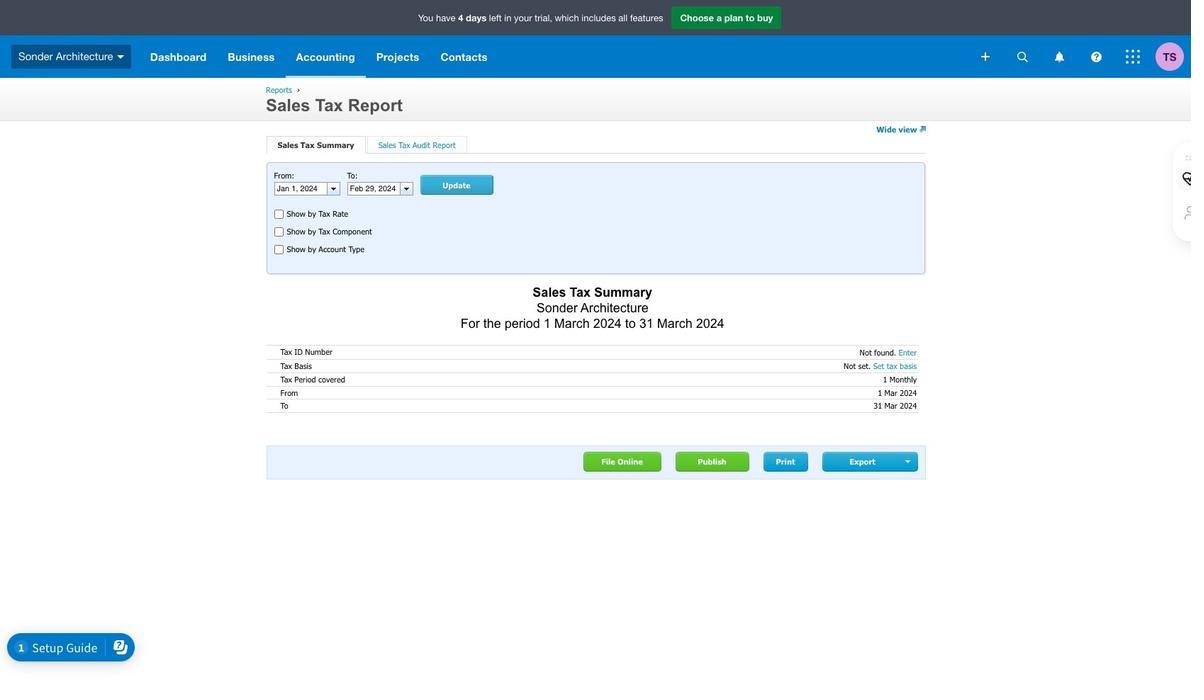 Task type: vqa. For each thing, say whether or not it's contained in the screenshot.
'banner'
yes



Task type: locate. For each thing, give the bounding box(es) containing it.
svg image
[[1091, 51, 1101, 62]]

banner
[[0, 0, 1191, 78]]

export options... image
[[905, 461, 912, 464]]

None checkbox
[[274, 246, 283, 255]]

None checkbox
[[274, 210, 283, 219], [274, 228, 283, 237], [274, 210, 283, 219], [274, 228, 283, 237]]

None text field
[[275, 183, 327, 195], [348, 183, 400, 195], [275, 183, 327, 195], [348, 183, 400, 195]]

svg image
[[1126, 50, 1140, 64], [1017, 51, 1028, 62], [1055, 51, 1064, 62], [981, 52, 990, 61], [117, 55, 124, 59]]



